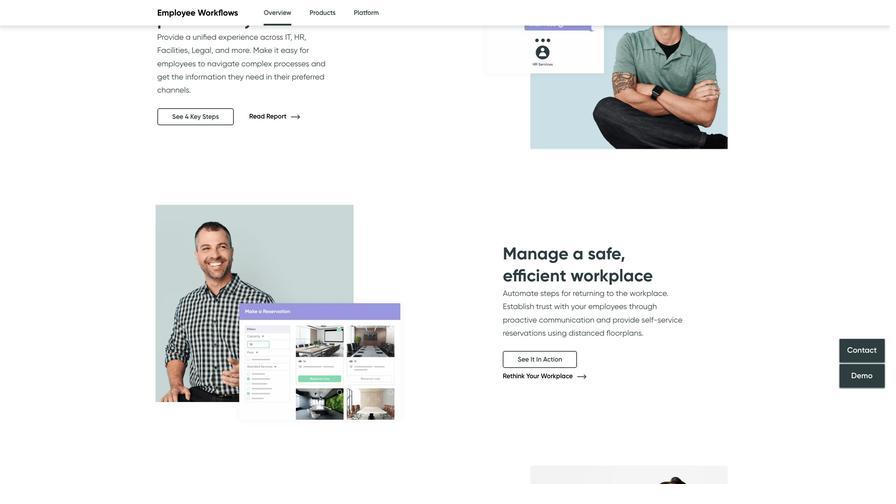 Task type: describe. For each thing, give the bounding box(es) containing it.
platform
[[354, 9, 379, 17]]

self‑service
[[642, 315, 683, 325]]

make
[[253, 46, 272, 55]]

easy
[[281, 46, 298, 55]]

see 4 key steps link
[[157, 108, 234, 125]]

to inside the manage a safe, efficient workplace automate steps for returning to the workplace. establish trust with your employees through proactive communication and provide self‑service reservations using distanced floorplans.
[[607, 289, 614, 298]]

read report link
[[249, 113, 310, 121]]

see for provide a unified experience across it, hr, facilities, legal, and more. make it easy for employees to navigate complex processes and get the information they need in their preferred channels.
[[172, 113, 183, 121]]

to inside provide a unified experience across it, hr, facilities, legal, and more. make it easy for employees to navigate complex processes and get the information they need in their preferred channels.
[[198, 59, 205, 68]]

provide
[[157, 32, 184, 42]]

get
[[157, 72, 170, 81]]

using
[[548, 329, 567, 338]]

provide
[[613, 315, 640, 325]]

navigate
[[207, 59, 239, 68]]

and for provide
[[311, 59, 326, 68]]

a chatbot improves employee engagement and productivity image
[[473, 0, 740, 179]]

with
[[554, 302, 569, 311]]

products link
[[310, 0, 336, 26]]

rethink
[[503, 373, 525, 381]]

steps
[[202, 113, 219, 121]]

action
[[543, 356, 562, 364]]

proactive
[[503, 315, 537, 325]]

overview
[[264, 9, 291, 17]]

automated room reservations for a safer workplace image
[[143, 179, 410, 446]]

communication
[[539, 315, 595, 325]]

rethink your workplace
[[503, 373, 575, 381]]

facilities,
[[157, 46, 190, 55]]

steps
[[540, 289, 560, 298]]

for inside provide a unified experience across it, hr, facilities, legal, and more. make it easy for employees to navigate complex processes and get the information they need in their preferred channels.
[[300, 46, 309, 55]]

your
[[571, 302, 586, 311]]

see 4 key steps
[[172, 113, 219, 121]]

employees inside provide a unified experience across it, hr, facilities, legal, and more. make it easy for employees to navigate complex processes and get the information they need in their preferred channels.
[[157, 59, 196, 68]]

in
[[266, 72, 272, 81]]

their
[[274, 72, 290, 81]]

workplace
[[571, 265, 653, 287]]

need
[[246, 72, 264, 81]]

workplace
[[541, 373, 573, 381]]

complex
[[241, 59, 272, 68]]

dashboard for employee insights image
[[473, 446, 740, 485]]

trust
[[536, 302, 552, 311]]

distanced
[[569, 329, 605, 338]]

efficient
[[503, 265, 566, 287]]

floorplans.
[[606, 329, 644, 338]]

workplace.
[[630, 289, 669, 298]]

your
[[526, 373, 539, 381]]

safe,
[[588, 243, 625, 264]]

a for provide
[[186, 32, 191, 42]]

it,
[[285, 32, 292, 42]]

for inside the manage a safe, efficient workplace automate steps for returning to the workplace. establish trust with your employees through proactive communication and provide self‑service reservations using distanced floorplans.
[[561, 289, 571, 298]]

through
[[629, 302, 657, 311]]

4
[[185, 113, 189, 121]]



Task type: vqa. For each thing, say whether or not it's contained in the screenshot.
GUIDED
no



Task type: locate. For each thing, give the bounding box(es) containing it.
information
[[185, 72, 226, 81]]

1 vertical spatial to
[[607, 289, 614, 298]]

1 vertical spatial employees
[[588, 302, 627, 311]]

employees inside the manage a safe, efficient workplace automate steps for returning to the workplace. establish trust with your employees through proactive communication and provide self‑service reservations using distanced floorplans.
[[588, 302, 627, 311]]

overview link
[[264, 0, 291, 28]]

a inside provide a unified experience across it, hr, facilities, legal, and more. make it easy for employees to navigate complex processes and get the information they need in their preferred channels.
[[186, 32, 191, 42]]

demo link
[[840, 365, 885, 388]]

contact
[[847, 346, 877, 356]]

0 horizontal spatial the
[[172, 72, 183, 81]]

the down workplace
[[616, 289, 628, 298]]

for up the with
[[561, 289, 571, 298]]

key
[[190, 113, 201, 121]]

the inside the manage a safe, efficient workplace automate steps for returning to the workplace. establish trust with your employees through proactive communication and provide self‑service reservations using distanced floorplans.
[[616, 289, 628, 298]]

see for automate steps for returning to the workplace. establish trust with your employees through proactive communication and provide self‑service reservations using distanced floorplans.
[[518, 356, 529, 364]]

workflows
[[198, 8, 238, 18]]

1 vertical spatial for
[[561, 289, 571, 298]]

a
[[186, 32, 191, 42], [573, 243, 584, 264]]

0 vertical spatial see
[[172, 113, 183, 121]]

0 horizontal spatial a
[[186, 32, 191, 42]]

0 horizontal spatial employees
[[157, 59, 196, 68]]

and up distanced
[[596, 315, 611, 325]]

1 horizontal spatial for
[[561, 289, 571, 298]]

to
[[198, 59, 205, 68], [607, 289, 614, 298]]

to down legal,
[[198, 59, 205, 68]]

returning
[[573, 289, 605, 298]]

the
[[172, 72, 183, 81], [616, 289, 628, 298]]

manage a safe, efficient workplace automate steps for returning to the workplace. establish trust with your employees through proactive communication and provide self‑service reservations using distanced floorplans.
[[503, 243, 683, 338]]

employee
[[157, 8, 196, 18]]

see it in action link
[[503, 352, 577, 369]]

it
[[274, 46, 279, 55]]

channels.
[[157, 85, 191, 95]]

employee workflows
[[157, 8, 238, 18]]

a for manage
[[573, 243, 584, 264]]

rethink your workplace link
[[503, 373, 597, 381]]

report
[[266, 113, 286, 121]]

legal,
[[192, 46, 213, 55]]

0 vertical spatial employees
[[157, 59, 196, 68]]

2 vertical spatial and
[[596, 315, 611, 325]]

1 horizontal spatial see
[[518, 356, 529, 364]]

it
[[531, 356, 535, 364]]

automate
[[503, 289, 538, 298]]

they
[[228, 72, 244, 81]]

a left the unified
[[186, 32, 191, 42]]

1 horizontal spatial to
[[607, 289, 614, 298]]

0 horizontal spatial and
[[215, 46, 230, 55]]

a left safe,
[[573, 243, 584, 264]]

for down hr,
[[300, 46, 309, 55]]

see it in action
[[518, 356, 562, 364]]

see left 4
[[172, 113, 183, 121]]

1 vertical spatial and
[[311, 59, 326, 68]]

0 horizontal spatial to
[[198, 59, 205, 68]]

1 horizontal spatial and
[[311, 59, 326, 68]]

employees down facilities,
[[157, 59, 196, 68]]

a inside the manage a safe, efficient workplace automate steps for returning to the workplace. establish trust with your employees through proactive communication and provide self‑service reservations using distanced floorplans.
[[573, 243, 584, 264]]

1 vertical spatial the
[[616, 289, 628, 298]]

see inside 'link'
[[518, 356, 529, 364]]

0 horizontal spatial see
[[172, 113, 183, 121]]

unified
[[193, 32, 217, 42]]

more.
[[231, 46, 251, 55]]

1 horizontal spatial a
[[573, 243, 584, 264]]

and
[[215, 46, 230, 55], [311, 59, 326, 68], [596, 315, 611, 325]]

for
[[300, 46, 309, 55], [561, 289, 571, 298]]

experience
[[218, 32, 258, 42]]

reservations
[[503, 329, 546, 338]]

see
[[172, 113, 183, 121], [518, 356, 529, 364]]

the inside provide a unified experience across it, hr, facilities, legal, and more. make it easy for employees to navigate complex processes and get the information they need in their preferred channels.
[[172, 72, 183, 81]]

2 horizontal spatial and
[[596, 315, 611, 325]]

in
[[536, 356, 542, 364]]

1 horizontal spatial the
[[616, 289, 628, 298]]

contact link
[[840, 339, 885, 363]]

to down workplace
[[607, 289, 614, 298]]

0 vertical spatial and
[[215, 46, 230, 55]]

and up navigate
[[215, 46, 230, 55]]

0 horizontal spatial for
[[300, 46, 309, 55]]

see left it
[[518, 356, 529, 364]]

1 vertical spatial a
[[573, 243, 584, 264]]

read
[[249, 113, 265, 121]]

manage
[[503, 243, 569, 264]]

0 vertical spatial for
[[300, 46, 309, 55]]

0 vertical spatial the
[[172, 72, 183, 81]]

employees up provide
[[588, 302, 627, 311]]

products
[[310, 9, 336, 17]]

0 vertical spatial a
[[186, 32, 191, 42]]

1 horizontal spatial employees
[[588, 302, 627, 311]]

employees
[[157, 59, 196, 68], [588, 302, 627, 311]]

read report
[[249, 113, 288, 121]]

the up 'channels.'
[[172, 72, 183, 81]]

provide a unified experience across it, hr, facilities, legal, and more. make it easy for employees to navigate complex processes and get the information they need in their preferred channels.
[[157, 32, 326, 95]]

0 vertical spatial to
[[198, 59, 205, 68]]

platform link
[[354, 0, 379, 26]]

and up preferred
[[311, 59, 326, 68]]

hr,
[[294, 32, 306, 42]]

and inside the manage a safe, efficient workplace automate steps for returning to the workplace. establish trust with your employees through proactive communication and provide self‑service reservations using distanced floorplans.
[[596, 315, 611, 325]]

and for manage
[[596, 315, 611, 325]]

demo
[[852, 371, 873, 381]]

1 vertical spatial see
[[518, 356, 529, 364]]

processes
[[274, 59, 309, 68]]

preferred
[[292, 72, 325, 81]]

establish
[[503, 302, 534, 311]]

across
[[260, 32, 283, 42]]



